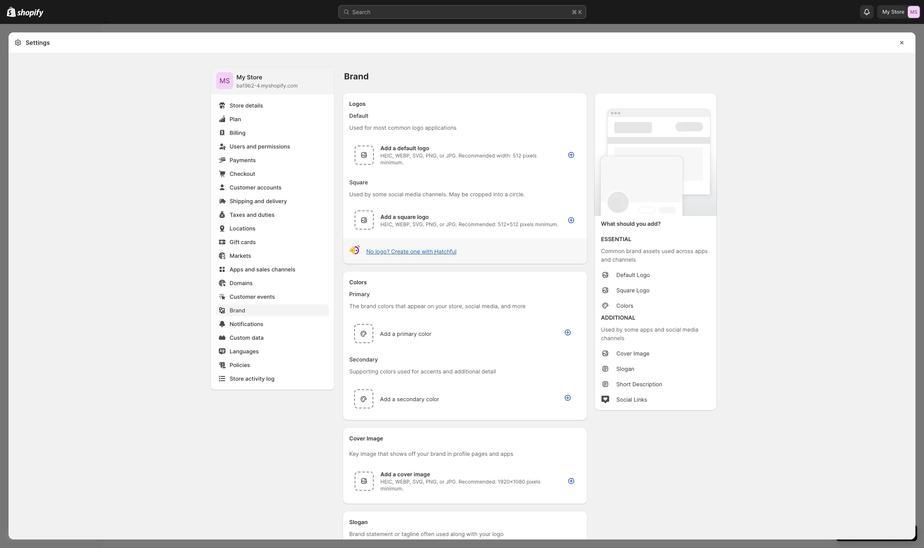 Task type: locate. For each thing, give the bounding box(es) containing it.
used right often
[[436, 531, 449, 538]]

markets
[[230, 253, 251, 259]]

1 vertical spatial square
[[617, 287, 635, 294]]

logo for square logo
[[637, 287, 650, 294]]

my store
[[883, 9, 905, 15]]

slogan
[[617, 366, 635, 373], [349, 519, 368, 526]]

recommended: for add a cover image
[[459, 479, 497, 486]]

a left primary
[[392, 331, 396, 337]]

logo inside add a square logo heic, webp, svg, png, or jpg. recommended: 512×512 pixels minimum.
[[417, 214, 429, 220]]

png, inside add a default logo heic, webp, svg, png, or jpg. recommended width: 512 pixels minimum.
[[426, 153, 438, 159]]

1 vertical spatial channels
[[272, 266, 296, 273]]

default logo
[[617, 272, 650, 279]]

tagline
[[402, 531, 419, 538]]

cover up key
[[349, 436, 365, 442]]

png, down key image that shows off your brand in profile pages and apps
[[426, 479, 438, 486]]

heic, inside add a square logo heic, webp, svg, png, or jpg. recommended: 512×512 pixels minimum.
[[381, 221, 394, 228]]

2 vertical spatial used
[[436, 531, 449, 538]]

appear
[[408, 303, 426, 310]]

png, down "applications"
[[426, 153, 438, 159]]

my for my store
[[883, 9, 890, 15]]

colors right supporting
[[380, 368, 396, 375]]

policies
[[230, 362, 250, 369]]

1 vertical spatial color
[[426, 396, 439, 403]]

1 vertical spatial media
[[683, 327, 699, 333]]

a for add a square logo heic, webp, svg, png, or jpg. recommended: 512×512 pixels minimum.
[[393, 214, 396, 220]]

secondary
[[397, 396, 425, 403]]

2 vertical spatial apps
[[501, 451, 514, 458]]

0 vertical spatial heic,
[[381, 153, 394, 159]]

recommended: down cropped
[[459, 221, 497, 228]]

a for add a cover image heic, webp, svg, png, or jpg. recommended: 1920×1080 pixels minimum.
[[393, 471, 396, 478]]

0 horizontal spatial media
[[405, 191, 421, 198]]

for left most
[[365, 124, 372, 131]]

0 vertical spatial recommended:
[[459, 221, 497, 228]]

or for add a cover image
[[440, 479, 445, 486]]

0 vertical spatial logo
[[637, 272, 650, 279]]

webp, down default
[[395, 153, 411, 159]]

minimum. inside add a cover image heic, webp, svg, png, or jpg. recommended: 1920×1080 pixels minimum.
[[381, 486, 404, 492]]

a inside add a cover image heic, webp, svg, png, or jpg. recommended: 1920×1080 pixels minimum.
[[393, 471, 396, 478]]

add a cover image heic, webp, svg, png, or jpg. recommended: 1920×1080 pixels minimum.
[[381, 471, 541, 492]]

svg, down off
[[413, 479, 424, 486]]

links
[[634, 397, 648, 404]]

2 recommended: from the top
[[459, 479, 497, 486]]

or down "applications"
[[440, 153, 445, 159]]

square
[[398, 214, 416, 220]]

png,
[[426, 153, 438, 159], [426, 221, 438, 228], [426, 479, 438, 486]]

checkout
[[230, 171, 255, 177]]

0 vertical spatial image
[[361, 451, 377, 458]]

customer for customer accounts
[[230, 184, 256, 191]]

1 horizontal spatial default
[[617, 272, 636, 279]]

3 svg, from the top
[[413, 479, 424, 486]]

1 horizontal spatial your
[[436, 303, 447, 310]]

slogan up statement
[[349, 519, 368, 526]]

key
[[349, 451, 359, 458]]

heic, down shows
[[381, 479, 394, 486]]

colors up the primary
[[349, 279, 367, 286]]

shipping
[[230, 198, 253, 205]]

often
[[421, 531, 435, 538]]

jpg. down the 'in'
[[446, 479, 457, 486]]

0 vertical spatial png,
[[426, 153, 438, 159]]

customer inside customer events link
[[230, 294, 256, 300]]

1 recommended: from the top
[[459, 221, 497, 228]]

1 png, from the top
[[426, 153, 438, 159]]

square
[[349, 179, 368, 186], [617, 287, 635, 294]]

brand for common
[[626, 248, 642, 255]]

cropped
[[470, 191, 492, 198]]

webp, down square
[[395, 221, 411, 228]]

color for add a primary color
[[419, 331, 432, 337]]

heic, up logo?
[[381, 221, 394, 228]]

or inside add a default logo heic, webp, svg, png, or jpg. recommended width: 512 pixels minimum.
[[440, 153, 445, 159]]

channels for additional
[[601, 335, 625, 342]]

channels down additional
[[601, 335, 625, 342]]

color right secondary
[[426, 396, 439, 403]]

jpg. inside add a cover image heic, webp, svg, png, or jpg. recommended: 1920×1080 pixels minimum.
[[446, 479, 457, 486]]

png, down channels.
[[426, 221, 438, 228]]

jpg. for channels.
[[446, 221, 457, 228]]

channels down common
[[613, 256, 636, 263]]

a left default
[[393, 145, 396, 152]]

1 vertical spatial social
[[465, 303, 480, 310]]

add inside add a cover image heic, webp, svg, png, or jpg. recommended: 1920×1080 pixels minimum.
[[381, 471, 392, 478]]

brand statement or tagline often used along with your logo
[[349, 531, 504, 538]]

0 vertical spatial apps
[[695, 248, 708, 255]]

your right off
[[417, 451, 429, 458]]

used inside used by some apps and social media channels
[[601, 327, 615, 333]]

shop settings menu element
[[211, 67, 334, 390]]

logo up square logo
[[637, 272, 650, 279]]

1 vertical spatial default
[[617, 272, 636, 279]]

2 vertical spatial your
[[479, 531, 491, 538]]

permissions
[[258, 143, 290, 150]]

0 vertical spatial used
[[349, 124, 363, 131]]

1 vertical spatial some
[[625, 327, 639, 333]]

recommended:
[[459, 221, 497, 228], [459, 479, 497, 486]]

default down the logos
[[349, 112, 369, 119]]

2 vertical spatial brand
[[349, 531, 365, 538]]

2 vertical spatial channels
[[601, 335, 625, 342]]

that left appear
[[396, 303, 406, 310]]

0 horizontal spatial my
[[237, 74, 245, 81]]

brand
[[344, 71, 369, 82], [230, 307, 245, 314], [349, 531, 365, 538]]

customer inside the customer accounts link
[[230, 184, 256, 191]]

a for add a secondary color
[[392, 396, 396, 403]]

logo right default
[[418, 145, 430, 152]]

some for social
[[373, 191, 387, 198]]

2 horizontal spatial apps
[[695, 248, 708, 255]]

1 horizontal spatial with
[[467, 531, 478, 538]]

0 horizontal spatial by
[[365, 191, 371, 198]]

0 vertical spatial my store image
[[908, 6, 920, 18]]

1 vertical spatial colors
[[617, 303, 634, 309]]

apps down square logo
[[640, 327, 653, 333]]

2 customer from the top
[[230, 294, 256, 300]]

across
[[676, 248, 694, 255]]

brand left the 'in'
[[431, 451, 446, 458]]

colors up additional
[[617, 303, 634, 309]]

0 horizontal spatial social
[[389, 191, 404, 198]]

some for apps
[[625, 327, 639, 333]]

1 vertical spatial minimum.
[[535, 221, 559, 228]]

ms button
[[216, 72, 233, 89]]

png, inside add a cover image heic, webp, svg, png, or jpg. recommended: 1920×1080 pixels minimum.
[[426, 479, 438, 486]]

svg, for default
[[413, 153, 424, 159]]

with right along
[[467, 531, 478, 538]]

logo for default logo
[[637, 272, 650, 279]]

languages
[[230, 348, 259, 355]]

that left shows
[[378, 451, 389, 458]]

brand up the logos
[[344, 71, 369, 82]]

primary
[[397, 331, 417, 337]]

brand up notifications
[[230, 307, 245, 314]]

0 vertical spatial webp,
[[395, 153, 411, 159]]

add inside add a default logo heic, webp, svg, png, or jpg. recommended width: 512 pixels minimum.
[[381, 145, 392, 152]]

used for used by some social media channels. may be cropped into a circle.
[[349, 191, 363, 198]]

add left default
[[381, 145, 392, 152]]

0 horizontal spatial that
[[378, 451, 389, 458]]

1 heic, from the top
[[381, 153, 394, 159]]

0 vertical spatial pixels
[[523, 153, 537, 159]]

jpg. left recommended
[[446, 153, 457, 159]]

heic,
[[381, 153, 394, 159], [381, 221, 394, 228], [381, 479, 394, 486]]

webp, down the cover
[[395, 479, 411, 486]]

the brand colors that appear on your store, social media, and more
[[349, 303, 526, 310]]

brand right the
[[361, 303, 376, 310]]

webp, inside add a cover image heic, webp, svg, png, or jpg. recommended: 1920×1080 pixels minimum.
[[395, 479, 411, 486]]

be
[[462, 191, 469, 198]]

jpg. inside add a default logo heic, webp, svg, png, or jpg. recommended width: 512 pixels minimum.
[[446, 153, 457, 159]]

0 horizontal spatial colors
[[349, 279, 367, 286]]

default for default logo
[[617, 272, 636, 279]]

heic, inside add a cover image heic, webp, svg, png, or jpg. recommended: 1920×1080 pixels minimum.
[[381, 479, 394, 486]]

social
[[617, 397, 632, 404]]

1 vertical spatial colors
[[380, 368, 396, 375]]

webp, for cover
[[395, 479, 411, 486]]

svg, down square
[[413, 221, 424, 228]]

add a primary color
[[380, 331, 432, 337]]

minimum. down the cover
[[381, 486, 404, 492]]

3 webp, from the top
[[395, 479, 411, 486]]

default
[[398, 145, 416, 152]]

k
[[579, 9, 582, 15]]

a left the cover
[[393, 471, 396, 478]]

details
[[245, 102, 263, 109]]

logo down default logo
[[637, 287, 650, 294]]

profile
[[454, 451, 470, 458]]

minimum. for add a cover image
[[381, 486, 404, 492]]

1 vertical spatial by
[[617, 327, 623, 333]]

logo right square
[[417, 214, 429, 220]]

1 jpg. from the top
[[446, 153, 457, 159]]

image
[[361, 451, 377, 458], [414, 471, 430, 478]]

1 horizontal spatial used
[[436, 531, 449, 538]]

1 horizontal spatial by
[[617, 327, 623, 333]]

1 vertical spatial png,
[[426, 221, 438, 228]]

1 vertical spatial my store image
[[216, 72, 233, 89]]

plan
[[230, 116, 241, 123]]

svg, inside add a default logo heic, webp, svg, png, or jpg. recommended width: 512 pixels minimum.
[[413, 153, 424, 159]]

2 vertical spatial pixels
[[527, 479, 541, 486]]

recommended: inside add a square logo heic, webp, svg, png, or jpg. recommended: 512×512 pixels minimum.
[[459, 221, 497, 228]]

jpg. inside add a square logo heic, webp, svg, png, or jpg. recommended: 512×512 pixels minimum.
[[446, 221, 457, 228]]

1 horizontal spatial square
[[617, 287, 635, 294]]

jpg. up the hatchful
[[446, 221, 457, 228]]

my inside my store ba19b2-4.myshopify.com
[[237, 74, 245, 81]]

1 svg, from the top
[[413, 153, 424, 159]]

by inside used by some apps and social media channels
[[617, 327, 623, 333]]

common brand assets used across apps and channels
[[601, 248, 708, 263]]

1 horizontal spatial media
[[683, 327, 699, 333]]

1 vertical spatial that
[[378, 451, 389, 458]]

customer down domains
[[230, 294, 256, 300]]

brand inside 'link'
[[230, 307, 245, 314]]

or inside add a cover image heic, webp, svg, png, or jpg. recommended: 1920×1080 pixels minimum.
[[440, 479, 445, 486]]

1 vertical spatial image
[[367, 436, 383, 442]]

more
[[513, 303, 526, 310]]

no logo? create one with hatchful
[[367, 248, 457, 255]]

essential
[[601, 236, 632, 243]]

store
[[892, 9, 905, 15], [247, 74, 263, 81], [230, 102, 244, 109], [230, 376, 244, 383]]

0 vertical spatial color
[[419, 331, 432, 337]]

image right key
[[361, 451, 377, 458]]

along
[[451, 531, 465, 538]]

some inside used by some apps and social media channels
[[625, 327, 639, 333]]

1 vertical spatial heic,
[[381, 221, 394, 228]]

channels
[[613, 256, 636, 263], [272, 266, 296, 273], [601, 335, 625, 342]]

your right along
[[479, 531, 491, 538]]

a left square
[[393, 214, 396, 220]]

brand inside common brand assets used across apps and channels
[[626, 248, 642, 255]]

1 vertical spatial apps
[[640, 327, 653, 333]]

dialog
[[919, 32, 925, 540]]

svg, for square
[[413, 221, 424, 228]]

languages link
[[216, 346, 329, 358]]

0 horizontal spatial my store image
[[216, 72, 233, 89]]

or up the hatchful
[[440, 221, 445, 228]]

0 horizontal spatial image
[[367, 436, 383, 442]]

cover image up key
[[349, 436, 383, 442]]

a inside add a default logo heic, webp, svg, png, or jpg. recommended width: 512 pixels minimum.
[[393, 145, 396, 152]]

additional
[[455, 368, 480, 375]]

2 webp, from the top
[[395, 221, 411, 228]]

add inside add a square logo heic, webp, svg, png, or jpg. recommended: 512×512 pixels minimum.
[[381, 214, 392, 220]]

color
[[419, 331, 432, 337], [426, 396, 439, 403]]

1 webp, from the top
[[395, 153, 411, 159]]

1 vertical spatial cover image
[[349, 436, 383, 442]]

checkout link
[[216, 168, 329, 180]]

1 vertical spatial jpg.
[[446, 221, 457, 228]]

some
[[373, 191, 387, 198], [625, 327, 639, 333]]

or down key image that shows off your brand in profile pages and apps
[[440, 479, 445, 486]]

taxes and duties link
[[216, 209, 329, 221]]

slogan up the short
[[617, 366, 635, 373]]

most
[[374, 124, 387, 131]]

default
[[349, 112, 369, 119], [617, 272, 636, 279]]

0 vertical spatial channels
[[613, 256, 636, 263]]

0 horizontal spatial some
[[373, 191, 387, 198]]

jpg.
[[446, 153, 457, 159], [446, 221, 457, 228], [446, 479, 457, 486]]

minimum. down default
[[381, 159, 404, 166]]

or
[[440, 153, 445, 159], [440, 221, 445, 228], [440, 479, 445, 486], [395, 531, 400, 538]]

0 vertical spatial square
[[349, 179, 368, 186]]

customer
[[230, 184, 256, 191], [230, 294, 256, 300]]

a for add a primary color
[[392, 331, 396, 337]]

2 horizontal spatial brand
[[626, 248, 642, 255]]

heic, for add a cover image
[[381, 479, 394, 486]]

apps and sales channels link
[[216, 264, 329, 276]]

0 horizontal spatial default
[[349, 112, 369, 119]]

0 vertical spatial for
[[365, 124, 372, 131]]

0 horizontal spatial square
[[349, 179, 368, 186]]

2 heic, from the top
[[381, 221, 394, 228]]

default for default
[[349, 112, 369, 119]]

short
[[617, 381, 631, 388]]

png, inside add a square logo heic, webp, svg, png, or jpg. recommended: 512×512 pixels minimum.
[[426, 221, 438, 228]]

my store image right my store
[[908, 6, 920, 18]]

taxes
[[230, 212, 245, 218]]

pixels inside add a square logo heic, webp, svg, png, or jpg. recommended: 512×512 pixels minimum.
[[520, 221, 534, 228]]

additional
[[601, 315, 636, 321]]

webp, inside add a square logo heic, webp, svg, png, or jpg. recommended: 512×512 pixels minimum.
[[395, 221, 411, 228]]

data
[[252, 335, 264, 342]]

0 vertical spatial customer
[[230, 184, 256, 191]]

add a secondary color
[[380, 396, 439, 403]]

minimum. inside add a square logo heic, webp, svg, png, or jpg. recommended: 512×512 pixels minimum.
[[535, 221, 559, 228]]

0 vertical spatial image
[[634, 351, 650, 357]]

1 vertical spatial logo
[[637, 287, 650, 294]]

1 customer from the top
[[230, 184, 256, 191]]

1 horizontal spatial my store image
[[908, 6, 920, 18]]

webp,
[[395, 153, 411, 159], [395, 221, 411, 228], [395, 479, 411, 486]]

2 vertical spatial jpg.
[[446, 479, 457, 486]]

1 vertical spatial brand
[[230, 307, 245, 314]]

default up square logo
[[617, 272, 636, 279]]

my store image
[[908, 6, 920, 18], [216, 72, 233, 89]]

heic, down most
[[381, 153, 394, 159]]

used left accents
[[398, 368, 411, 375]]

channels inside used by some apps and social media channels
[[601, 335, 625, 342]]

hatchful
[[435, 248, 457, 255]]

apps right across
[[695, 248, 708, 255]]

3 heic, from the top
[[381, 479, 394, 486]]

webp, inside add a default logo heic, webp, svg, png, or jpg. recommended width: 512 pixels minimum.
[[395, 153, 411, 159]]

2 vertical spatial webp,
[[395, 479, 411, 486]]

billing
[[230, 130, 246, 136]]

1 horizontal spatial some
[[625, 327, 639, 333]]

minimum. right 512×512
[[535, 221, 559, 228]]

heic, for add a square logo
[[381, 221, 394, 228]]

with right the one
[[422, 248, 433, 255]]

2 horizontal spatial your
[[479, 531, 491, 538]]

add left primary
[[380, 331, 391, 337]]

your right on
[[436, 303, 447, 310]]

1 horizontal spatial colors
[[617, 303, 634, 309]]

no logo? create one with hatchful link
[[367, 248, 457, 255]]

for left accents
[[412, 368, 419, 375]]

statement
[[367, 531, 393, 538]]

1 vertical spatial recommended:
[[459, 479, 497, 486]]

1 vertical spatial pixels
[[520, 221, 534, 228]]

1 vertical spatial cover
[[349, 436, 365, 442]]

brand left assets
[[626, 248, 642, 255]]

pixels inside add a cover image heic, webp, svg, png, or jpg. recommended: 1920×1080 pixels minimum.
[[527, 479, 541, 486]]

users and permissions
[[230, 143, 290, 150]]

jpg. for applications
[[446, 153, 457, 159]]

my store image inside shop settings menu element
[[216, 72, 233, 89]]

and inside used by some apps and social media channels
[[655, 327, 665, 333]]

channels inside common brand assets used across apps and channels
[[613, 256, 636, 263]]

add left square
[[381, 214, 392, 220]]

2 png, from the top
[[426, 221, 438, 228]]

pixels right 1920×1080
[[527, 479, 541, 486]]

2 svg, from the top
[[413, 221, 424, 228]]

1 vertical spatial svg,
[[413, 221, 424, 228]]

customer accounts link
[[216, 182, 329, 194]]

channels up domains link
[[272, 266, 296, 273]]

1 horizontal spatial brand
[[431, 451, 446, 458]]

0 horizontal spatial with
[[422, 248, 433, 255]]

add for add a secondary color
[[380, 396, 391, 403]]

my store image left "ba19b2-"
[[216, 72, 233, 89]]

a left secondary
[[392, 396, 396, 403]]

svg, inside add a cover image heic, webp, svg, png, or jpg. recommended: 1920×1080 pixels minimum.
[[413, 479, 424, 486]]

recommended: down pages
[[459, 479, 497, 486]]

apps right pages
[[501, 451, 514, 458]]

pixels right 512×512
[[520, 221, 534, 228]]

pixels right 512 at the top of page
[[523, 153, 537, 159]]

custom data link
[[216, 332, 329, 344]]

3 png, from the top
[[426, 479, 438, 486]]

image right the cover
[[414, 471, 430, 478]]

1 vertical spatial webp,
[[395, 221, 411, 228]]

logo?
[[376, 248, 390, 255]]

heic, inside add a default logo heic, webp, svg, png, or jpg. recommended width: 512 pixels minimum.
[[381, 153, 394, 159]]

svg, down default
[[413, 153, 424, 159]]

pixels
[[523, 153, 537, 159], [520, 221, 534, 228], [527, 479, 541, 486]]

1 horizontal spatial for
[[412, 368, 419, 375]]

cover up the short
[[617, 351, 632, 357]]

0 vertical spatial some
[[373, 191, 387, 198]]

1 vertical spatial my
[[237, 74, 245, 81]]

color for add a secondary color
[[426, 396, 439, 403]]

customer for customer events
[[230, 294, 256, 300]]

square for square
[[349, 179, 368, 186]]

colors left appear
[[378, 303, 394, 310]]

1 horizontal spatial slogan
[[617, 366, 635, 373]]

apps and sales channels
[[230, 266, 296, 273]]

0 vertical spatial jpg.
[[446, 153, 457, 159]]

or inside add a square logo heic, webp, svg, png, or jpg. recommended: 512×512 pixels minimum.
[[440, 221, 445, 228]]

used
[[662, 248, 675, 255], [398, 368, 411, 375], [436, 531, 449, 538]]

cover image down used by some apps and social media channels
[[617, 351, 650, 357]]

2 jpg. from the top
[[446, 221, 457, 228]]

with
[[422, 248, 433, 255], [467, 531, 478, 538]]

1 horizontal spatial image
[[414, 471, 430, 478]]

recommended: inside add a cover image heic, webp, svg, png, or jpg. recommended: 1920×1080 pixels minimum.
[[459, 479, 497, 486]]

taxes and duties
[[230, 212, 275, 218]]

add left the cover
[[381, 471, 392, 478]]

svg, inside add a square logo heic, webp, svg, png, or jpg. recommended: 512×512 pixels minimum.
[[413, 221, 424, 228]]

0 vertical spatial cover image
[[617, 351, 650, 357]]

billing link
[[216, 127, 329, 139]]

add left secondary
[[380, 396, 391, 403]]

used by some social media channels. may be cropped into a circle.
[[349, 191, 525, 198]]

used right assets
[[662, 248, 675, 255]]

brand left statement
[[349, 531, 365, 538]]

1 vertical spatial image
[[414, 471, 430, 478]]

customer down checkout
[[230, 184, 256, 191]]

pixels inside add a default logo heic, webp, svg, png, or jpg. recommended width: 512 pixels minimum.
[[523, 153, 537, 159]]

color right primary
[[419, 331, 432, 337]]

create
[[391, 248, 409, 255]]

3 jpg. from the top
[[446, 479, 457, 486]]

my store ba19b2-4.myshopify.com
[[237, 74, 298, 89]]

1 vertical spatial used
[[349, 191, 363, 198]]

minimum. for add a square logo
[[535, 221, 559, 228]]

a inside add a square logo heic, webp, svg, png, or jpg. recommended: 512×512 pixels minimum.
[[393, 214, 396, 220]]



Task type: describe. For each thing, give the bounding box(es) containing it.
1 vertical spatial slogan
[[349, 519, 368, 526]]

custom data
[[230, 335, 264, 342]]

supporting colors used for accents and additional detail
[[349, 368, 496, 375]]

heic, for add a default logo
[[381, 153, 394, 159]]

social inside used by some apps and social media channels
[[666, 327, 681, 333]]

accounts
[[257, 184, 282, 191]]

add for add a primary color
[[380, 331, 391, 337]]

used by some apps and social media channels
[[601, 327, 699, 342]]

key image that shows off your brand in profile pages and apps
[[349, 451, 514, 458]]

supporting
[[349, 368, 379, 375]]

0 horizontal spatial for
[[365, 124, 372, 131]]

store,
[[449, 303, 464, 310]]

used for used by some apps and social media channels
[[601, 327, 615, 333]]

1 horizontal spatial that
[[396, 303, 406, 310]]

what
[[601, 221, 616, 227]]

add for add a square logo heic, webp, svg, png, or jpg. recommended: 512×512 pixels minimum.
[[381, 214, 392, 220]]

assets
[[643, 248, 660, 255]]

settings dialog
[[9, 32, 916, 549]]

channels.
[[423, 191, 448, 198]]

apps inside used by some apps and social media channels
[[640, 327, 653, 333]]

store details
[[230, 102, 263, 109]]

markets link
[[216, 250, 329, 262]]

no logo? create one with hatchful image
[[349, 245, 360, 256]]

policies link
[[216, 359, 329, 371]]

image inside add a cover image heic, webp, svg, png, or jpg. recommended: 1920×1080 pixels minimum.
[[414, 471, 430, 478]]

0 vertical spatial colors
[[378, 303, 394, 310]]

webp, for default
[[395, 153, 411, 159]]

settings
[[26, 39, 50, 46]]

should
[[617, 221, 635, 227]]

brand for the
[[361, 303, 376, 310]]

my for my store ba19b2-4.myshopify.com
[[237, 74, 245, 81]]

0 vertical spatial slogan
[[617, 366, 635, 373]]

a for add a default logo heic, webp, svg, png, or jpg. recommended width: 512 pixels minimum.
[[393, 145, 396, 152]]

delivery
[[266, 198, 287, 205]]

used for most common logo applications
[[349, 124, 457, 131]]

or for add a default logo
[[440, 153, 445, 159]]

activity
[[245, 376, 265, 383]]

or for add a square logo
[[440, 221, 445, 228]]

1 horizontal spatial social
[[465, 303, 480, 310]]

users and permissions link
[[216, 141, 329, 153]]

what should you add?
[[601, 221, 661, 227]]

the
[[349, 303, 360, 310]]

brand link
[[216, 305, 329, 317]]

0 horizontal spatial cover
[[349, 436, 365, 442]]

store inside my store ba19b2-4.myshopify.com
[[247, 74, 263, 81]]

shopify image
[[7, 7, 16, 17]]

plan link
[[216, 113, 329, 125]]

shipping and delivery
[[230, 198, 287, 205]]

square for square logo
[[617, 287, 635, 294]]

0 horizontal spatial image
[[361, 451, 377, 458]]

1 vertical spatial for
[[412, 368, 419, 375]]

logos
[[349, 100, 366, 107]]

logo right common at the top
[[412, 124, 424, 131]]

and inside common brand assets used across apps and channels
[[601, 256, 611, 263]]

webp, for square
[[395, 221, 411, 228]]

locations
[[230, 225, 256, 232]]

duties
[[258, 212, 275, 218]]

detail
[[482, 368, 496, 375]]

domains
[[230, 280, 253, 287]]

channels for essential
[[613, 256, 636, 263]]

logo inside add a default logo heic, webp, svg, png, or jpg. recommended width: 512 pixels minimum.
[[418, 145, 430, 152]]

0 vertical spatial brand
[[344, 71, 369, 82]]

cards
[[241, 239, 256, 246]]

2 vertical spatial brand
[[431, 451, 446, 458]]

1 vertical spatial with
[[467, 531, 478, 538]]

circle.
[[510, 191, 525, 198]]

0 vertical spatial social
[[389, 191, 404, 198]]

shopify image
[[17, 9, 44, 17]]

customer events
[[230, 294, 275, 300]]

add a square logo heic, webp, svg, png, or jpg. recommended: 512×512 pixels minimum.
[[381, 214, 559, 228]]

add for add a cover image heic, webp, svg, png, or jpg. recommended: 1920×1080 pixels minimum.
[[381, 471, 392, 478]]

you
[[637, 221, 646, 227]]

⌘
[[572, 9, 577, 15]]

payments link
[[216, 154, 329, 166]]

1 horizontal spatial image
[[634, 351, 650, 357]]

svg, for cover
[[413, 479, 424, 486]]

1 vertical spatial used
[[398, 368, 411, 375]]

store activity log
[[230, 376, 275, 383]]

apps
[[230, 266, 243, 273]]

4.myshopify.com
[[257, 82, 298, 89]]

png, for add a cover image
[[426, 479, 438, 486]]

0 horizontal spatial apps
[[501, 451, 514, 458]]

locations link
[[216, 223, 329, 235]]

1 horizontal spatial cover image
[[617, 351, 650, 357]]

0 vertical spatial your
[[436, 303, 447, 310]]

custom
[[230, 335, 250, 342]]

add a default logo heic, webp, svg, png, or jpg. recommended width: 512 pixels minimum.
[[381, 145, 537, 166]]

a right "into"
[[505, 191, 508, 198]]

⌘ k
[[572, 9, 582, 15]]

0 vertical spatial media
[[405, 191, 421, 198]]

by for used by some apps and social media channels
[[617, 327, 623, 333]]

channels inside shop settings menu element
[[272, 266, 296, 273]]

512
[[513, 153, 522, 159]]

notifications link
[[216, 318, 329, 330]]

0 horizontal spatial cover image
[[349, 436, 383, 442]]

media inside used by some apps and social media channels
[[683, 327, 699, 333]]

shows
[[390, 451, 407, 458]]

square logo
[[617, 287, 650, 294]]

1 horizontal spatial cover
[[617, 351, 632, 357]]

1920×1080
[[498, 479, 525, 486]]

used inside common brand assets used across apps and channels
[[662, 248, 675, 255]]

description
[[633, 381, 663, 388]]

minimum. inside add a default logo heic, webp, svg, png, or jpg. recommended width: 512 pixels minimum.
[[381, 159, 404, 166]]

pixels for add a square logo
[[520, 221, 534, 228]]

gift
[[230, 239, 240, 246]]

accents
[[421, 368, 442, 375]]

applications
[[425, 124, 457, 131]]

add for add a default logo heic, webp, svg, png, or jpg. recommended width: 512 pixels minimum.
[[381, 145, 392, 152]]

apps inside common brand assets used across apps and channels
[[695, 248, 708, 255]]

or left tagline
[[395, 531, 400, 538]]

0 vertical spatial with
[[422, 248, 433, 255]]

png, for add a default logo
[[426, 153, 438, 159]]

customer events link
[[216, 291, 329, 303]]

gift cards
[[230, 239, 256, 246]]

pages
[[472, 451, 488, 458]]

512×512
[[498, 221, 519, 228]]

logo right along
[[493, 531, 504, 538]]

social links
[[617, 397, 648, 404]]

customer accounts
[[230, 184, 282, 191]]

png, for add a square logo
[[426, 221, 438, 228]]

0 vertical spatial colors
[[349, 279, 367, 286]]

off
[[409, 451, 416, 458]]

store activity log link
[[216, 373, 329, 385]]

domains link
[[216, 277, 329, 289]]

log
[[266, 376, 275, 383]]

pixels for add a cover image
[[527, 479, 541, 486]]

search
[[352, 9, 371, 15]]

0 horizontal spatial your
[[417, 451, 429, 458]]

by for used by some social media channels. may be cropped into a circle.
[[365, 191, 371, 198]]

width:
[[497, 153, 512, 159]]

recommended: for add a square logo
[[459, 221, 497, 228]]

in
[[448, 451, 452, 458]]

used for used for most common logo applications
[[349, 124, 363, 131]]



Task type: vqa. For each thing, say whether or not it's contained in the screenshot.
the topmost used
yes



